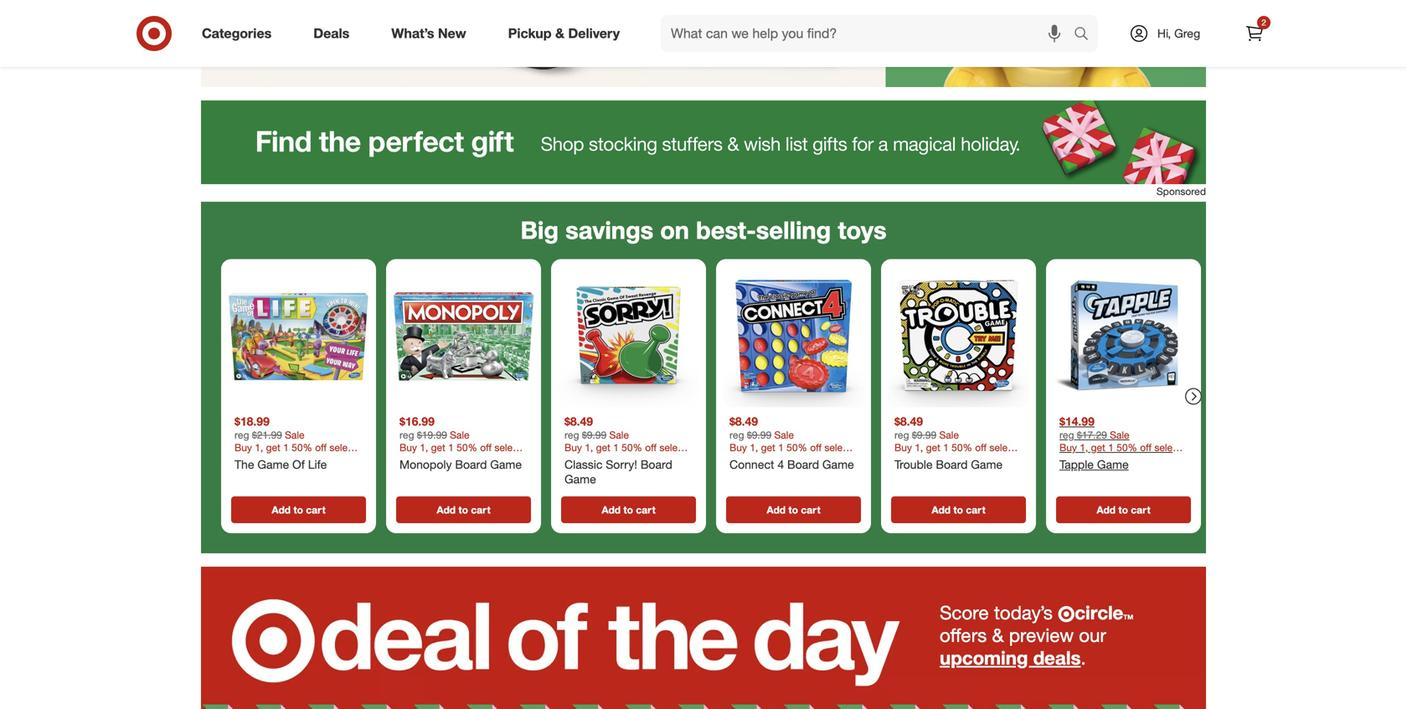 Task type: locate. For each thing, give the bounding box(es) containing it.
sale up sorry!
[[609, 429, 629, 441]]

$18.99 reg $21.99 sale
[[235, 414, 305, 441]]

6 cart from the left
[[1131, 504, 1151, 516]]

1 reg from the left
[[235, 429, 249, 441]]

of
[[292, 457, 305, 472]]

add for connect
[[767, 504, 786, 516]]

add to cart down monopoly board game
[[437, 504, 491, 516]]

new
[[438, 25, 466, 42]]

reg for monopoly
[[400, 429, 414, 441]]

cart for the game of life
[[306, 504, 326, 516]]

$21.99
[[252, 429, 282, 441]]

2 $9.99 from the left
[[747, 429, 772, 441]]

0 horizontal spatial $8.49 reg $9.99 sale
[[565, 414, 629, 441]]

1 horizontal spatial $9.99
[[747, 429, 772, 441]]

$9.99 up classic
[[582, 429, 607, 441]]

add to cart button down 'classic sorry! board game'
[[561, 497, 696, 523]]

5 add to cart button from the left
[[891, 497, 1026, 523]]

board inside 'classic sorry! board game'
[[641, 457, 672, 472]]

2 to from the left
[[459, 504, 468, 516]]

add to cart button down tapple game at bottom
[[1056, 497, 1191, 523]]

board right monopoly
[[455, 457, 487, 472]]

board right sorry!
[[641, 457, 672, 472]]

reg
[[235, 429, 249, 441], [400, 429, 414, 441], [565, 429, 579, 441], [730, 429, 744, 441], [895, 429, 909, 441], [1060, 429, 1074, 441]]

game
[[257, 457, 289, 472], [490, 457, 522, 472], [822, 457, 854, 472], [971, 457, 1003, 472], [1097, 457, 1129, 472], [565, 472, 596, 487]]

$8.49 for trouble board game
[[895, 414, 923, 429]]

board right 4
[[787, 457, 819, 472]]

sale for monopoly
[[450, 429, 470, 441]]

2 horizontal spatial $9.99
[[912, 429, 937, 441]]

$8.49 reg $9.99 sale up trouble
[[895, 414, 959, 441]]

add down monopoly board game
[[437, 504, 456, 516]]

0 vertical spatial &
[[555, 25, 565, 42]]

sale for trouble
[[939, 429, 959, 441]]

4 sale from the left
[[774, 429, 794, 441]]

1 add from the left
[[272, 504, 291, 516]]

0 horizontal spatial $8.49
[[565, 414, 593, 429]]

add down the game of life
[[272, 504, 291, 516]]

add to cart down tapple game at bottom
[[1097, 504, 1151, 516]]

4 cart from the left
[[801, 504, 821, 516]]

2 add to cart button from the left
[[396, 497, 531, 523]]

sale right $19.99
[[450, 429, 470, 441]]

reg for trouble
[[895, 429, 909, 441]]

toys
[[838, 215, 887, 245]]

to down of
[[294, 504, 303, 516]]

to down tapple game at bottom
[[1119, 504, 1128, 516]]

big
[[521, 215, 559, 245]]

search button
[[1066, 15, 1107, 55]]

5 reg from the left
[[895, 429, 909, 441]]

$9.99 up connect
[[747, 429, 772, 441]]

0 horizontal spatial $9.99
[[582, 429, 607, 441]]

add down the trouble board game in the right of the page
[[932, 504, 951, 516]]

connect
[[730, 457, 774, 472]]

tapple game
[[1060, 457, 1129, 472]]

sale up 4
[[774, 429, 794, 441]]

selling
[[756, 215, 831, 245]]

add for classic
[[602, 504, 621, 516]]

1 to from the left
[[294, 504, 303, 516]]

1 vertical spatial &
[[992, 624, 1004, 647]]

$8.49 up connect
[[730, 414, 758, 429]]

cart for tapple game
[[1131, 504, 1151, 516]]

cart for classic sorry! board game
[[636, 504, 656, 516]]

1 horizontal spatial $8.49
[[730, 414, 758, 429]]

sale right $17.29
[[1110, 429, 1130, 441]]

3 $9.99 from the left
[[912, 429, 937, 441]]

to for connect
[[789, 504, 798, 516]]

5 add to cart from the left
[[932, 504, 986, 516]]

4 to from the left
[[789, 504, 798, 516]]

6 add to cart from the left
[[1097, 504, 1151, 516]]

add down tapple game at bottom
[[1097, 504, 1116, 516]]

add to cart button
[[231, 497, 366, 523], [396, 497, 531, 523], [561, 497, 696, 523], [726, 497, 861, 523], [891, 497, 1026, 523], [1056, 497, 1191, 523]]

$9.99
[[582, 429, 607, 441], [747, 429, 772, 441], [912, 429, 937, 441]]

trouble board game
[[895, 457, 1003, 472]]

reg up trouble
[[895, 429, 909, 441]]

1 sale from the left
[[285, 429, 305, 441]]

to
[[294, 504, 303, 516], [459, 504, 468, 516], [624, 504, 633, 516], [789, 504, 798, 516], [954, 504, 963, 516], [1119, 504, 1128, 516]]

add to cart for connect
[[767, 504, 821, 516]]

2
[[1262, 17, 1266, 28]]

3 to from the left
[[624, 504, 633, 516]]

add to cart button down connect 4 board game
[[726, 497, 861, 523]]

reg inside $14.99 reg $17.29 sale
[[1060, 429, 1074, 441]]

1 add to cart from the left
[[272, 504, 326, 516]]

6 add to cart button from the left
[[1056, 497, 1191, 523]]

3 cart from the left
[[636, 504, 656, 516]]

add to cart down of
[[272, 504, 326, 516]]

reg inside $16.99 reg $19.99 sale
[[400, 429, 414, 441]]

tapple
[[1060, 457, 1094, 472]]

3 reg from the left
[[565, 429, 579, 441]]

4 reg from the left
[[730, 429, 744, 441]]

what's
[[391, 25, 434, 42]]

to for tapple
[[1119, 504, 1128, 516]]

reg for tapple
[[1060, 429, 1074, 441]]

preview
[[1009, 624, 1074, 647]]

add for trouble
[[932, 504, 951, 516]]

4 add from the left
[[767, 504, 786, 516]]

to down the trouble board game in the right of the page
[[954, 504, 963, 516]]

game left sorry!
[[565, 472, 596, 487]]

1 $9.99 from the left
[[582, 429, 607, 441]]

6 to from the left
[[1119, 504, 1128, 516]]

2 board from the left
[[641, 457, 672, 472]]

$8.49 reg $9.99 sale
[[565, 414, 629, 441], [730, 414, 794, 441], [895, 414, 959, 441]]

to down monopoly board game
[[459, 504, 468, 516]]

tm
[[1124, 613, 1133, 621]]

reg up connect
[[730, 429, 744, 441]]

sale right $21.99 in the bottom of the page
[[285, 429, 305, 441]]

2 horizontal spatial $8.49 reg $9.99 sale
[[895, 414, 959, 441]]

2 $8.49 from the left
[[730, 414, 758, 429]]

add to cart button down the trouble board game in the right of the page
[[891, 497, 1026, 523]]

monopoly board game
[[400, 457, 522, 472]]

1 $8.49 reg $9.99 sale from the left
[[565, 414, 629, 441]]

score today's ◎ circle tm offers & preview our upcoming deals .
[[940, 601, 1133, 669]]

sponsored
[[1157, 185, 1206, 198]]

sale for tapple
[[1110, 429, 1130, 441]]

add to cart button down monopoly board game
[[396, 497, 531, 523]]

sale
[[285, 429, 305, 441], [450, 429, 470, 441], [609, 429, 629, 441], [774, 429, 794, 441], [939, 429, 959, 441], [1110, 429, 1130, 441]]

board
[[455, 457, 487, 472], [641, 457, 672, 472], [787, 457, 819, 472], [936, 457, 968, 472]]

4 add to cart button from the left
[[726, 497, 861, 523]]

classic
[[565, 457, 603, 472]]

$8.49
[[565, 414, 593, 429], [730, 414, 758, 429], [895, 414, 923, 429]]

3 add to cart button from the left
[[561, 497, 696, 523]]

life
[[308, 457, 327, 472]]

4 add to cart from the left
[[767, 504, 821, 516]]

3 $8.49 from the left
[[895, 414, 923, 429]]

add to cart down connect 4 board game
[[767, 504, 821, 516]]

sale up the trouble board game in the right of the page
[[939, 429, 959, 441]]

0 horizontal spatial &
[[555, 25, 565, 42]]

share the magic image
[[201, 0, 1206, 87]]

4 board from the left
[[936, 457, 968, 472]]

2 reg from the left
[[400, 429, 414, 441]]

6 add from the left
[[1097, 504, 1116, 516]]

on
[[660, 215, 689, 245]]

$16.99
[[400, 414, 435, 429]]

add to cart
[[272, 504, 326, 516], [437, 504, 491, 516], [602, 504, 656, 516], [767, 504, 821, 516], [932, 504, 986, 516], [1097, 504, 1151, 516]]

sale inside $16.99 reg $19.99 sale
[[450, 429, 470, 441]]

score
[[940, 601, 989, 624]]

5 to from the left
[[954, 504, 963, 516]]

reg left $19.99
[[400, 429, 414, 441]]

2 $8.49 reg $9.99 sale from the left
[[730, 414, 794, 441]]

$9.99 up trouble
[[912, 429, 937, 441]]

today's
[[994, 601, 1053, 624]]

add down 4
[[767, 504, 786, 516]]

What can we help you find? suggestions appear below search field
[[661, 15, 1078, 52]]

sale inside $14.99 reg $17.29 sale
[[1110, 429, 1130, 441]]

add to cart button down of
[[231, 497, 366, 523]]

to for trouble
[[954, 504, 963, 516]]

upcoming
[[940, 646, 1028, 669]]

to down 'classic sorry! board game'
[[624, 504, 633, 516]]

what's new link
[[377, 15, 487, 52]]

& inside "link"
[[555, 25, 565, 42]]

$8.49 up classic
[[565, 414, 593, 429]]

3 add from the left
[[602, 504, 621, 516]]

game down $17.29
[[1097, 457, 1129, 472]]

3 add to cart from the left
[[602, 504, 656, 516]]

hi,
[[1157, 26, 1171, 41]]

cart
[[306, 504, 326, 516], [471, 504, 491, 516], [636, 504, 656, 516], [801, 504, 821, 516], [966, 504, 986, 516], [1131, 504, 1151, 516]]

$8.49 up trouble
[[895, 414, 923, 429]]

$8.49 for connect 4 board game
[[730, 414, 758, 429]]

add
[[272, 504, 291, 516], [437, 504, 456, 516], [602, 504, 621, 516], [767, 504, 786, 516], [932, 504, 951, 516], [1097, 504, 1116, 516]]

sale for connect
[[774, 429, 794, 441]]

5 cart from the left
[[966, 504, 986, 516]]

2 horizontal spatial $8.49
[[895, 414, 923, 429]]

reg up classic
[[565, 429, 579, 441]]

2 cart from the left
[[471, 504, 491, 516]]

$8.49 reg $9.99 sale up connect
[[730, 414, 794, 441]]

monopoly board game image
[[393, 266, 534, 407]]

1 add to cart button from the left
[[231, 497, 366, 523]]

&
[[555, 25, 565, 42], [992, 624, 1004, 647]]

board right trouble
[[936, 457, 968, 472]]

$9.99 for connect
[[747, 429, 772, 441]]

to down connect 4 board game
[[789, 504, 798, 516]]

2 add from the left
[[437, 504, 456, 516]]

our
[[1079, 624, 1106, 647]]

reg left $21.99 in the bottom of the page
[[235, 429, 249, 441]]

1 cart from the left
[[306, 504, 326, 516]]

& right offers
[[992, 624, 1004, 647]]

add down 'classic sorry! board game'
[[602, 504, 621, 516]]

1 $8.49 from the left
[[565, 414, 593, 429]]

.
[[1081, 646, 1086, 669]]

2 link
[[1236, 15, 1273, 52]]

$8.49 reg $9.99 sale for connect
[[730, 414, 794, 441]]

1 horizontal spatial &
[[992, 624, 1004, 647]]

reg inside $18.99 reg $21.99 sale
[[235, 429, 249, 441]]

add to cart down 'classic sorry! board game'
[[602, 504, 656, 516]]

5 add from the left
[[932, 504, 951, 516]]

categories
[[202, 25, 272, 42]]

2 add to cart from the left
[[437, 504, 491, 516]]

$18.99
[[235, 414, 270, 429]]

3 $8.49 reg $9.99 sale from the left
[[895, 414, 959, 441]]

add to cart down the trouble board game in the right of the page
[[932, 504, 986, 516]]

cart for trouble board game
[[966, 504, 986, 516]]

& inside score today's ◎ circle tm offers & preview our upcoming deals .
[[992, 624, 1004, 647]]

connect 4 board game
[[730, 457, 854, 472]]

deals
[[1033, 646, 1081, 669]]

to for the
[[294, 504, 303, 516]]

3 sale from the left
[[609, 429, 629, 441]]

5 sale from the left
[[939, 429, 959, 441]]

6 sale from the left
[[1110, 429, 1130, 441]]

1 horizontal spatial $8.49 reg $9.99 sale
[[730, 414, 794, 441]]

reg left $17.29
[[1060, 429, 1074, 441]]

6 reg from the left
[[1060, 429, 1074, 441]]

4
[[778, 457, 784, 472]]

2 sale from the left
[[450, 429, 470, 441]]

sorry!
[[606, 457, 637, 472]]

sale inside $18.99 reg $21.99 sale
[[285, 429, 305, 441]]

game left classic
[[490, 457, 522, 472]]

& right the pickup
[[555, 25, 565, 42]]

$8.49 reg $9.99 sale up classic
[[565, 414, 629, 441]]

$17.29
[[1077, 429, 1107, 441]]

1 board from the left
[[455, 457, 487, 472]]

classic sorry! board game
[[565, 457, 672, 487]]



Task type: vqa. For each thing, say whether or not it's contained in the screenshot.


Task type: describe. For each thing, give the bounding box(es) containing it.
greg
[[1174, 26, 1200, 41]]

the game of life image
[[228, 266, 369, 407]]

$8.49 reg $9.99 sale for trouble
[[895, 414, 959, 441]]

deals link
[[299, 15, 370, 52]]

sale for the
[[285, 429, 305, 441]]

reg for the
[[235, 429, 249, 441]]

$14.99 reg $17.29 sale
[[1060, 414, 1130, 441]]

add to cart button for connect
[[726, 497, 861, 523]]

to for monopoly
[[459, 504, 468, 516]]

3 board from the left
[[787, 457, 819, 472]]

advertisement region
[[201, 100, 1206, 184]]

monopoly
[[400, 457, 452, 472]]

add to cart for trouble
[[932, 504, 986, 516]]

trouble
[[895, 457, 933, 472]]

add to cart for monopoly
[[437, 504, 491, 516]]

add to cart for classic
[[602, 504, 656, 516]]

categories link
[[188, 15, 293, 52]]

pickup & delivery
[[508, 25, 620, 42]]

game left of
[[257, 457, 289, 472]]

tapple game image
[[1053, 266, 1194, 407]]

offers
[[940, 624, 987, 647]]

pickup
[[508, 25, 552, 42]]

$9.99 for classic
[[582, 429, 607, 441]]

hi, greg
[[1157, 26, 1200, 41]]

add to cart for tapple
[[1097, 504, 1151, 516]]

$14.99
[[1060, 414, 1095, 429]]

game right trouble
[[971, 457, 1003, 472]]

connect 4 board game image
[[723, 266, 864, 407]]

carousel region
[[201, 202, 1206, 567]]

add for tapple
[[1097, 504, 1116, 516]]

search
[[1066, 27, 1107, 43]]

reg for connect
[[730, 429, 744, 441]]

cart for connect 4 board game
[[801, 504, 821, 516]]

best-
[[696, 215, 756, 245]]

game inside 'classic sorry! board game'
[[565, 472, 596, 487]]

to for classic
[[624, 504, 633, 516]]

delivery
[[568, 25, 620, 42]]

big savings on best-selling toys
[[521, 215, 887, 245]]

reg for classic
[[565, 429, 579, 441]]

$8.49 reg $9.99 sale for classic
[[565, 414, 629, 441]]

savings
[[566, 215, 654, 245]]

game right 4
[[822, 457, 854, 472]]

sale for classic
[[609, 429, 629, 441]]

add for the
[[272, 504, 291, 516]]

cart for monopoly board game
[[471, 504, 491, 516]]

classic sorry! board game image
[[558, 266, 699, 407]]

add to cart button for trouble
[[891, 497, 1026, 523]]

deals
[[313, 25, 349, 42]]

the game of life
[[235, 457, 327, 472]]

add to cart button for classic
[[561, 497, 696, 523]]

trouble board game image
[[888, 266, 1029, 407]]

add for monopoly
[[437, 504, 456, 516]]

$19.99
[[417, 429, 447, 441]]

target deal of the day image
[[201, 567, 1206, 709]]

what's new
[[391, 25, 466, 42]]

$9.99 for trouble
[[912, 429, 937, 441]]

$16.99 reg $19.99 sale
[[400, 414, 470, 441]]

add to cart button for monopoly
[[396, 497, 531, 523]]

◎
[[1058, 605, 1075, 623]]

add to cart button for the
[[231, 497, 366, 523]]

circle
[[1075, 601, 1124, 624]]

add to cart for the
[[272, 504, 326, 516]]

add to cart button for tapple
[[1056, 497, 1191, 523]]

$8.49 for classic sorry! board game
[[565, 414, 593, 429]]

the
[[235, 457, 254, 472]]

pickup & delivery link
[[494, 15, 641, 52]]



